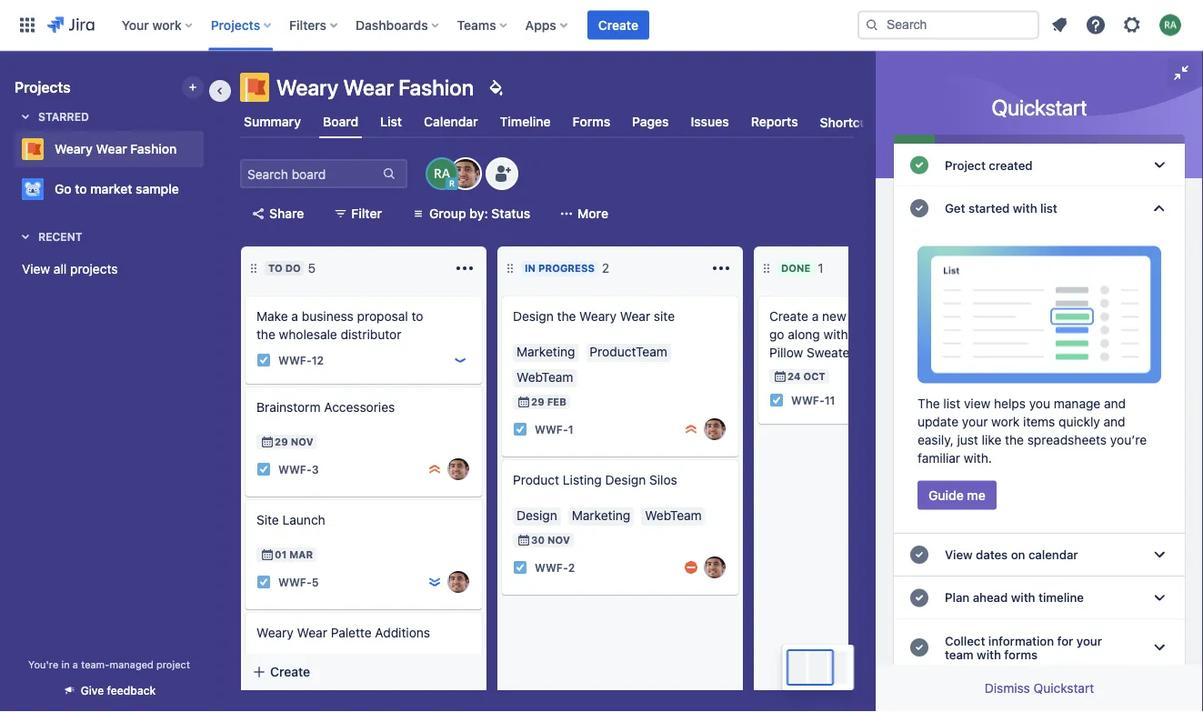 Task type: describe. For each thing, give the bounding box(es) containing it.
team-
[[81, 659, 110, 670]]

remove from starred image
[[198, 138, 220, 160]]

the down the progress
[[557, 309, 576, 324]]

projects button
[[205, 10, 278, 40]]

column actions menu image
[[454, 257, 476, 279]]

remove from starred image
[[198, 178, 220, 200]]

task image for wwf-5
[[257, 575, 271, 589]]

wear up "market"
[[96, 141, 127, 156]]

wwf-11 link
[[791, 392, 836, 408]]

30
[[531, 534, 545, 546]]

team
[[945, 647, 974, 662]]

do
[[285, 262, 301, 274]]

forms
[[573, 114, 611, 129]]

create project image
[[186, 80, 200, 95]]

started
[[969, 201, 1010, 215]]

29 feb
[[531, 396, 567, 408]]

shortcuts
[[820, 114, 879, 129]]

proposal
[[357, 309, 408, 324]]

project created button
[[894, 144, 1185, 187]]

2 vertical spatial create
[[270, 665, 310, 680]]

your
[[122, 17, 149, 32]]

create a new athleisure top to go along with the turtleneck pillow sweater
[[770, 309, 946, 360]]

Search board text field
[[242, 161, 380, 186]]

wwf- for 2
[[535, 561, 568, 574]]

view for view all projects
[[22, 262, 50, 277]]

1 horizontal spatial design
[[605, 473, 646, 488]]

29 for 29 nov
[[275, 436, 288, 448]]

a for create
[[812, 309, 819, 324]]

dismiss quickstart
[[985, 681, 1095, 696]]

0 horizontal spatial projects
[[15, 79, 71, 96]]

product
[[513, 473, 560, 488]]

timeline link
[[496, 106, 555, 138]]

filters
[[289, 17, 327, 32]]

wwf-11
[[791, 394, 836, 407]]

to inside create a new athleisure top to go along with the turtleneck pillow sweater
[[934, 309, 946, 324]]

0 vertical spatial james peterson image
[[451, 159, 480, 188]]

29 for 29 feb
[[531, 396, 545, 408]]

apps
[[525, 17, 557, 32]]

set background color image
[[485, 76, 507, 98]]

chevron image for view dates on calendar
[[1149, 544, 1171, 566]]

for
[[1058, 634, 1074, 648]]

guide me
[[929, 488, 986, 503]]

sample
[[136, 181, 179, 196]]

list inside the list view helps you manage and update your work items quickly and easily, just like the spreadsheets you're familiar with.
[[944, 396, 961, 411]]

collect information for your team with forms button
[[894, 619, 1185, 676]]

pages link
[[629, 106, 673, 138]]

done
[[781, 262, 811, 274]]

get started with list
[[945, 201, 1058, 215]]

athleisure
[[850, 309, 907, 324]]

weary wear palette additions
[[257, 625, 430, 640]]

column actions menu image
[[710, 257, 732, 279]]

list inside "dropdown button"
[[1041, 201, 1058, 215]]

to inside make a business proposal to the wholesale distributor
[[412, 309, 423, 324]]

your inside collect information for your team with forms
[[1077, 634, 1102, 648]]

new
[[822, 309, 847, 324]]

timeline
[[500, 114, 551, 129]]

feedback
[[107, 685, 156, 697]]

24 oct
[[788, 371, 826, 383]]

your work
[[122, 17, 182, 32]]

filter
[[351, 206, 382, 221]]

in progress 2
[[525, 261, 610, 276]]

share button
[[240, 199, 315, 228]]

shortcuts button
[[817, 106, 912, 138]]

just
[[957, 432, 979, 447]]

0 horizontal spatial fashion
[[130, 141, 177, 156]]

brainstorm accessories
[[257, 400, 395, 415]]

distributor
[[341, 327, 402, 342]]

0 vertical spatial 5
[[308, 261, 316, 276]]

spreadsheets
[[1028, 432, 1107, 447]]

managed
[[110, 659, 154, 670]]

status
[[492, 206, 530, 221]]

turtleneck
[[874, 327, 936, 342]]

dashboards button
[[350, 10, 446, 40]]

get started with list button
[[894, 187, 1185, 230]]

30 nov
[[531, 534, 570, 546]]

more
[[578, 206, 609, 221]]

wwf- for 1
[[535, 423, 568, 436]]

checked image for collect
[[909, 637, 931, 659]]

reports link
[[748, 106, 802, 138]]

minimize image
[[1171, 62, 1193, 84]]

wear up 6 at left
[[297, 625, 327, 640]]

forms
[[1005, 647, 1038, 662]]

1 horizontal spatial 2
[[602, 261, 610, 276]]

summary
[[244, 114, 301, 129]]

0 horizontal spatial to
[[75, 181, 87, 196]]

lowest image
[[428, 575, 442, 589]]

1 vertical spatial quickstart
[[1034, 681, 1095, 696]]

wwf-6 link
[[278, 662, 319, 677]]

wholesale
[[279, 327, 337, 342]]

chevron image for collect information for your team with forms
[[1149, 637, 1171, 659]]

primary element
[[11, 0, 858, 50]]

all
[[54, 262, 67, 277]]

notifications image
[[1049, 14, 1071, 36]]

1 for wwf-1
[[568, 423, 574, 436]]

01
[[275, 549, 287, 561]]

checked image
[[909, 197, 931, 219]]

0 vertical spatial weary wear fashion
[[277, 75, 474, 100]]

view all projects
[[22, 262, 118, 277]]

view for view dates on calendar
[[945, 548, 973, 562]]

familiar
[[918, 450, 961, 465]]

group
[[429, 206, 466, 221]]

task image for wwf-11
[[770, 393, 784, 408]]

sweater
[[807, 345, 855, 360]]

collapse recent projects image
[[15, 226, 36, 247]]

listing
[[563, 473, 602, 488]]

done 1
[[781, 261, 824, 276]]

tab list containing board
[[229, 106, 912, 138]]

dashboards
[[356, 17, 428, 32]]

the inside create a new athleisure top to go along with the turtleneck pillow sweater
[[852, 327, 871, 342]]

1 horizontal spatial fashion
[[399, 75, 474, 100]]

0 vertical spatial quickstart
[[992, 95, 1087, 120]]

by:
[[470, 206, 488, 221]]

create inside primary element
[[598, 17, 639, 32]]

wwf-3
[[278, 463, 319, 476]]

top
[[911, 309, 930, 324]]

go
[[770, 327, 785, 342]]

with inside collect information for your team with forms
[[977, 647, 1001, 662]]

business
[[302, 309, 354, 324]]

5 inside "wwf-5" link
[[312, 576, 319, 588]]

pages
[[632, 114, 669, 129]]

ahead
[[973, 591, 1008, 605]]

1 vertical spatial and
[[1104, 414, 1126, 429]]

summary link
[[240, 106, 305, 138]]

with inside dropdown button
[[1011, 591, 1036, 605]]

task image for wwf-3
[[257, 462, 271, 477]]



Task type: locate. For each thing, give the bounding box(es) containing it.
go to market sample
[[55, 181, 179, 196]]

checked image inside view dates on calendar dropdown button
[[909, 544, 931, 566]]

1 horizontal spatial nov
[[547, 534, 570, 546]]

to
[[268, 262, 283, 274]]

0 horizontal spatial nov
[[291, 436, 313, 448]]

1 vertical spatial chevron image
[[1149, 637, 1171, 659]]

3 checked image from the top
[[909, 587, 931, 609]]

1 vertical spatial 1
[[568, 423, 574, 436]]

design left silos
[[605, 473, 646, 488]]

1 vertical spatial task image
[[257, 462, 271, 477]]

1 vertical spatial james peterson image
[[448, 458, 469, 480]]

a right in
[[73, 659, 78, 670]]

quickstart down collect information for your team with forms dropdown button
[[1034, 681, 1095, 696]]

task image for wwf-2
[[513, 560, 528, 575]]

1 vertical spatial highest image
[[428, 462, 442, 477]]

more button
[[549, 199, 619, 228]]

1
[[818, 261, 824, 276], [568, 423, 574, 436]]

give feedback
[[81, 685, 156, 697]]

task image for wwf-6
[[257, 662, 271, 677]]

recent
[[38, 230, 82, 243]]

0 vertical spatial your
[[962, 414, 988, 429]]

projects up the collapse starred projects image
[[15, 79, 71, 96]]

1 horizontal spatial projects
[[211, 17, 260, 32]]

appswitcher icon image
[[16, 14, 38, 36]]

0 vertical spatial chevron image
[[1149, 154, 1171, 176]]

james peterson image
[[704, 418, 726, 440], [448, 458, 469, 480], [704, 557, 726, 579]]

chevron image inside get started with list "dropdown button"
[[1149, 197, 1171, 219]]

1 vertical spatial create
[[770, 309, 809, 324]]

with right ahead
[[1011, 591, 1036, 605]]

weary up board
[[277, 75, 339, 100]]

task image left "wwf-5" link
[[257, 575, 271, 589]]

weary down in progress 2
[[580, 309, 617, 324]]

starred
[[38, 110, 89, 123]]

low image
[[453, 353, 468, 368]]

collapse image
[[425, 257, 447, 279]]

1 chevron image from the top
[[1149, 154, 1171, 176]]

task image left wwf-2 link
[[513, 560, 528, 575]]

filters button
[[284, 10, 345, 40]]

collapse starred projects image
[[15, 106, 36, 127]]

0 vertical spatial list
[[1041, 201, 1058, 215]]

project created
[[945, 158, 1033, 172]]

1 horizontal spatial 29
[[531, 396, 545, 408]]

1 vertical spatial 2
[[568, 561, 575, 574]]

james peterson image left add people icon
[[451, 159, 480, 188]]

1 horizontal spatial weary wear fashion
[[277, 75, 474, 100]]

weary wear fashion up the 'go to market sample'
[[55, 141, 177, 156]]

0 vertical spatial 2
[[602, 261, 610, 276]]

collect
[[945, 634, 986, 648]]

1 horizontal spatial create
[[598, 17, 639, 32]]

1 for done 1
[[818, 261, 824, 276]]

1 vertical spatial 5
[[312, 576, 319, 588]]

view left dates
[[945, 548, 973, 562]]

information
[[989, 634, 1054, 648]]

0 vertical spatial design
[[513, 309, 554, 324]]

plan
[[945, 591, 970, 605]]

highest image for wwf-3
[[428, 462, 442, 477]]

1 vertical spatial design
[[605, 473, 646, 488]]

the
[[557, 309, 576, 324], [257, 327, 276, 342], [852, 327, 871, 342], [1005, 432, 1024, 447]]

0 vertical spatial create button
[[587, 10, 649, 40]]

james peterson image right lowest icon
[[448, 571, 469, 593]]

task image left 'wwf-12' 'link' at left
[[257, 353, 271, 368]]

with inside "dropdown button"
[[1013, 201, 1038, 215]]

0 vertical spatial work
[[152, 17, 182, 32]]

1 vertical spatial work
[[992, 414, 1020, 429]]

wwf- for 11
[[791, 394, 825, 407]]

checked image
[[909, 154, 931, 176], [909, 544, 931, 566], [909, 587, 931, 609], [909, 637, 931, 659]]

1 vertical spatial 29
[[275, 436, 288, 448]]

wwf- down 29 feb
[[535, 423, 568, 436]]

list up update
[[944, 396, 961, 411]]

nov for 29 nov
[[291, 436, 313, 448]]

to right go
[[75, 181, 87, 196]]

james peterson image
[[451, 159, 480, 188], [448, 571, 469, 593]]

task image left wwf-1 link
[[513, 422, 528, 437]]

me
[[967, 488, 986, 503]]

with right team
[[977, 647, 1001, 662]]

chevron image inside project created dropdown button
[[1149, 154, 1171, 176]]

1 task image from the top
[[257, 353, 271, 368]]

work down the helps
[[992, 414, 1020, 429]]

the inside make a business proposal to the wholesale distributor
[[257, 327, 276, 342]]

weary wear fashion
[[277, 75, 474, 100], [55, 141, 177, 156]]

1 vertical spatial chevron image
[[1149, 544, 1171, 566]]

6
[[312, 663, 319, 676]]

dismiss
[[985, 681, 1030, 696]]

29
[[531, 396, 545, 408], [275, 436, 288, 448]]

task image left the 'wwf-3' link
[[257, 462, 271, 477]]

checked image down guide
[[909, 544, 931, 566]]

james peterson image for design the weary wear site
[[704, 418, 726, 440]]

chevron image
[[1149, 154, 1171, 176], [1149, 637, 1171, 659]]

0 vertical spatial view
[[22, 262, 50, 277]]

jira image
[[47, 14, 94, 36], [47, 14, 94, 36]]

wwf- for 5
[[278, 576, 312, 588]]

you're
[[1111, 432, 1147, 447]]

chevron image for plan ahead with timeline
[[1149, 587, 1171, 609]]

progress bar
[[894, 135, 1185, 144]]

work inside dropdown button
[[152, 17, 182, 32]]

2 horizontal spatial a
[[812, 309, 819, 324]]

wwf- down 01 mar
[[278, 576, 312, 588]]

create button right apps dropdown button
[[587, 10, 649, 40]]

oct
[[804, 371, 826, 383]]

1 horizontal spatial view
[[945, 548, 973, 562]]

checked image up checked icon
[[909, 154, 931, 176]]

0 horizontal spatial 29
[[275, 436, 288, 448]]

30 november 2023 image
[[517, 533, 531, 548], [517, 533, 531, 548]]

in
[[61, 659, 70, 670]]

1 horizontal spatial list
[[1041, 201, 1058, 215]]

a for make
[[291, 309, 298, 324]]

helps
[[994, 396, 1026, 411]]

dismiss quickstart link
[[985, 681, 1095, 696]]

checked image for plan
[[909, 587, 931, 609]]

nov for 30 nov
[[547, 534, 570, 546]]

wwf- down the 24 oct
[[791, 394, 825, 407]]

0 vertical spatial chevron image
[[1149, 197, 1171, 219]]

0 horizontal spatial create button
[[241, 656, 487, 689]]

projects inside dropdown button
[[211, 17, 260, 32]]

project
[[156, 659, 190, 670]]

1 vertical spatial view
[[945, 548, 973, 562]]

29 nov
[[275, 436, 313, 448]]

create inside create a new athleisure top to go along with the turtleneck pillow sweater
[[770, 309, 809, 324]]

wwf-1
[[535, 423, 574, 436]]

checked image for view
[[909, 544, 931, 566]]

feb
[[547, 396, 567, 408]]

29 left feb
[[531, 396, 545, 408]]

1 horizontal spatial a
[[291, 309, 298, 324]]

add people image
[[491, 163, 513, 185]]

chevron image for project created
[[1149, 154, 1171, 176]]

get
[[945, 201, 966, 215]]

with
[[1013, 201, 1038, 215], [824, 327, 848, 342], [1011, 591, 1036, 605], [977, 647, 1001, 662]]

to
[[75, 181, 87, 196], [412, 309, 423, 324], [934, 309, 946, 324]]

go
[[55, 181, 72, 196]]

weary wear fashion up list
[[277, 75, 474, 100]]

a up wholesale
[[291, 309, 298, 324]]

create
[[598, 17, 639, 32], [770, 309, 809, 324], [270, 665, 310, 680]]

4 checked image from the top
[[909, 637, 931, 659]]

11
[[825, 394, 836, 407]]

0 horizontal spatial 1
[[568, 423, 574, 436]]

0 horizontal spatial 2
[[568, 561, 575, 574]]

chevron image for get started with list
[[1149, 197, 1171, 219]]

2 horizontal spatial create
[[770, 309, 809, 324]]

settings image
[[1122, 14, 1143, 36]]

29 november 2023 image
[[260, 435, 275, 449], [260, 435, 275, 449]]

to do 5
[[268, 261, 316, 276]]

1 right done
[[818, 261, 824, 276]]

checked image inside project created dropdown button
[[909, 154, 931, 176]]

2 vertical spatial james peterson image
[[704, 557, 726, 579]]

wwf-
[[278, 354, 312, 367], [791, 394, 825, 407], [535, 423, 568, 436], [278, 463, 312, 476], [535, 561, 568, 574], [278, 576, 312, 588], [278, 663, 312, 676]]

5 down mar
[[312, 576, 319, 588]]

the list view helps you manage and update your work items quickly and easily, just like the spreadsheets you're familiar with.
[[918, 396, 1147, 465]]

list
[[380, 114, 402, 129]]

weary up wwf-6
[[257, 625, 294, 640]]

pillow
[[770, 345, 804, 360]]

29 february 2024 image
[[517, 395, 531, 409], [517, 395, 531, 409]]

24 october 2023 image
[[773, 369, 788, 384], [773, 369, 788, 384]]

1 vertical spatial fashion
[[130, 141, 177, 156]]

task image for wwf-12
[[257, 353, 271, 368]]

29 up wwf-3
[[275, 436, 288, 448]]

view inside dropdown button
[[945, 548, 973, 562]]

01 mar
[[275, 549, 313, 561]]

site launch
[[257, 513, 325, 528]]

wwf-6
[[278, 663, 319, 676]]

banner containing your work
[[0, 0, 1203, 51]]

1 up listing
[[568, 423, 574, 436]]

0 horizontal spatial a
[[73, 659, 78, 670]]

5 right 'do'
[[308, 261, 316, 276]]

view dates on calendar button
[[894, 533, 1185, 576]]

your right the for
[[1077, 634, 1102, 648]]

checked image for project
[[909, 154, 931, 176]]

your down the view
[[962, 414, 988, 429]]

and right manage
[[1104, 396, 1126, 411]]

work inside the list view helps you manage and update your work items quickly and easily, just like the spreadsheets you're familiar with.
[[992, 414, 1020, 429]]

0 horizontal spatial highest image
[[428, 462, 442, 477]]

1 horizontal spatial your
[[1077, 634, 1102, 648]]

view all projects link
[[15, 253, 204, 286]]

chevron image
[[1149, 197, 1171, 219], [1149, 544, 1171, 566], [1149, 587, 1171, 609]]

wwf- down "30 nov"
[[535, 561, 568, 574]]

wear left the site
[[620, 309, 651, 324]]

wwf- for 3
[[278, 463, 312, 476]]

wwf- down 29 nov
[[278, 463, 312, 476]]

wwf- down wholesale
[[278, 354, 312, 367]]

to right top
[[934, 309, 946, 324]]

projects left 'filters' at the left of the page
[[211, 17, 260, 32]]

0 vertical spatial projects
[[211, 17, 260, 32]]

task image left wwf-6 link
[[257, 662, 271, 677]]

1 vertical spatial projects
[[15, 79, 71, 96]]

1 vertical spatial nov
[[547, 534, 570, 546]]

your inside the list view helps you manage and update your work items quickly and easily, just like the spreadsheets you're familiar with.
[[962, 414, 988, 429]]

list
[[1041, 201, 1058, 215], [944, 396, 961, 411]]

calendar
[[424, 114, 478, 129]]

medium high image
[[684, 560, 699, 575]]

fashion up sample
[[130, 141, 177, 156]]

james peterson image for product listing design silos
[[704, 557, 726, 579]]

the
[[918, 396, 940, 411]]

work right your
[[152, 17, 182, 32]]

checked image left plan
[[909, 587, 931, 609]]

0 vertical spatial create
[[598, 17, 639, 32]]

0 horizontal spatial create
[[270, 665, 310, 680]]

0 vertical spatial nov
[[291, 436, 313, 448]]

along
[[788, 327, 820, 342]]

task image
[[770, 393, 784, 408], [513, 422, 528, 437], [513, 560, 528, 575], [257, 575, 271, 589], [257, 662, 271, 677]]

apps button
[[520, 10, 575, 40]]

timeline
[[1039, 591, 1084, 605]]

view left all
[[22, 262, 50, 277]]

weary down starred
[[55, 141, 93, 156]]

the right like
[[1005, 432, 1024, 447]]

create up 'go'
[[770, 309, 809, 324]]

0 horizontal spatial your
[[962, 414, 988, 429]]

a inside create a new athleisure top to go along with the turtleneck pillow sweater
[[812, 309, 819, 324]]

share
[[269, 206, 304, 221]]

highest image
[[684, 422, 699, 437], [428, 462, 442, 477]]

checked image left team
[[909, 637, 931, 659]]

quickly
[[1059, 414, 1101, 429]]

1 vertical spatial james peterson image
[[448, 571, 469, 593]]

and up the you're
[[1104, 414, 1126, 429]]

1 chevron image from the top
[[1149, 197, 1171, 219]]

1 vertical spatial list
[[944, 396, 961, 411]]

projects
[[70, 262, 118, 277]]

launch
[[282, 513, 325, 528]]

0 vertical spatial 1
[[818, 261, 824, 276]]

0 horizontal spatial work
[[152, 17, 182, 32]]

1 vertical spatial weary wear fashion
[[55, 141, 177, 156]]

with down new
[[824, 327, 848, 342]]

calendar
[[1029, 548, 1078, 562]]

2 down "30 nov"
[[568, 561, 575, 574]]

project
[[945, 158, 986, 172]]

create button down palette
[[241, 656, 487, 689]]

with.
[[964, 450, 992, 465]]

product listing design silos
[[513, 473, 678, 488]]

wear up list
[[343, 75, 394, 100]]

your work button
[[116, 10, 200, 40]]

ruby anderson image
[[428, 159, 457, 188]]

0 horizontal spatial weary wear fashion
[[55, 141, 177, 156]]

with inside create a new athleisure top to go along with the turtleneck pillow sweater
[[824, 327, 848, 342]]

wwf- for 12
[[278, 354, 312, 367]]

1 vertical spatial your
[[1077, 634, 1102, 648]]

update
[[918, 414, 959, 429]]

24
[[788, 371, 801, 383]]

1 horizontal spatial to
[[412, 309, 423, 324]]

reports
[[751, 114, 798, 129]]

0 vertical spatial 29
[[531, 396, 545, 408]]

collect information for your team with forms
[[945, 634, 1102, 662]]

fashion
[[399, 75, 474, 100], [130, 141, 177, 156]]

weary wear fashion link
[[15, 131, 196, 167]]

1 checked image from the top
[[909, 154, 931, 176]]

calendar link
[[420, 106, 482, 138]]

site
[[257, 513, 279, 528]]

the down make
[[257, 327, 276, 342]]

task image left wwf-11 link
[[770, 393, 784, 408]]

checked image inside collect information for your team with forms dropdown button
[[909, 637, 931, 659]]

0 vertical spatial highest image
[[684, 422, 699, 437]]

plan ahead with timeline
[[945, 591, 1084, 605]]

0 horizontal spatial list
[[944, 396, 961, 411]]

1 horizontal spatial work
[[992, 414, 1020, 429]]

go to market sample link
[[15, 171, 196, 207]]

items
[[1024, 414, 1056, 429]]

0 vertical spatial james peterson image
[[704, 418, 726, 440]]

to right the proposal
[[412, 309, 423, 324]]

wwf- for 6
[[278, 663, 312, 676]]

wwf-2 link
[[535, 560, 575, 575]]

01 march 2024 image
[[260, 548, 275, 562], [260, 548, 275, 562]]

checked image inside plan ahead with timeline dropdown button
[[909, 587, 931, 609]]

in
[[525, 262, 536, 274]]

design down in
[[513, 309, 554, 324]]

create button
[[587, 10, 649, 40], [241, 656, 487, 689]]

wwf-12 link
[[278, 352, 324, 368]]

2 chevron image from the top
[[1149, 637, 1171, 659]]

0 vertical spatial and
[[1104, 396, 1126, 411]]

create left 6 at left
[[270, 665, 310, 680]]

task image
[[257, 353, 271, 368], [257, 462, 271, 477]]

fashion up calendar
[[399, 75, 474, 100]]

wwf- down weary wear palette additions
[[278, 663, 312, 676]]

2 right the progress
[[602, 261, 610, 276]]

Search field
[[858, 10, 1040, 40]]

3
[[312, 463, 319, 476]]

12
[[312, 354, 324, 367]]

tab list
[[229, 106, 912, 138]]

the inside the list view helps you manage and update your work items quickly and easily, just like the spreadsheets you're familiar with.
[[1005, 432, 1024, 447]]

quickstart up project created dropdown button
[[992, 95, 1087, 120]]

create button inside primary element
[[587, 10, 649, 40]]

2 task image from the top
[[257, 462, 271, 477]]

nov up wwf-3
[[291, 436, 313, 448]]

nov right '30'
[[547, 534, 570, 546]]

3 chevron image from the top
[[1149, 587, 1171, 609]]

your profile and settings image
[[1160, 14, 1182, 36]]

brainstorm
[[257, 400, 321, 415]]

2 horizontal spatial to
[[934, 309, 946, 324]]

a inside make a business proposal to the wholesale distributor
[[291, 309, 298, 324]]

0 horizontal spatial view
[[22, 262, 50, 277]]

0 vertical spatial task image
[[257, 353, 271, 368]]

search image
[[865, 18, 880, 32]]

0 horizontal spatial design
[[513, 309, 554, 324]]

2 chevron image from the top
[[1149, 544, 1171, 566]]

issues link
[[687, 106, 733, 138]]

create right apps dropdown button
[[598, 17, 639, 32]]

wwf- inside 'link'
[[278, 354, 312, 367]]

created
[[989, 158, 1033, 172]]

help image
[[1085, 14, 1107, 36]]

palette
[[331, 625, 372, 640]]

with right started
[[1013, 201, 1038, 215]]

the down athleisure
[[852, 327, 871, 342]]

chevron image inside collect information for your team with forms dropdown button
[[1149, 637, 1171, 659]]

0 vertical spatial fashion
[[399, 75, 474, 100]]

you
[[1030, 396, 1051, 411]]

a left new
[[812, 309, 819, 324]]

task image for wwf-1
[[513, 422, 528, 437]]

list down project created dropdown button
[[1041, 201, 1058, 215]]

banner
[[0, 0, 1203, 51]]

2 vertical spatial chevron image
[[1149, 587, 1171, 609]]

1 vertical spatial create button
[[241, 656, 487, 689]]

additions
[[375, 625, 430, 640]]

1 horizontal spatial highest image
[[684, 422, 699, 437]]

1 horizontal spatial create button
[[587, 10, 649, 40]]

dates
[[976, 548, 1008, 562]]

market
[[90, 181, 132, 196]]

2 checked image from the top
[[909, 544, 931, 566]]

wear
[[343, 75, 394, 100], [96, 141, 127, 156], [620, 309, 651, 324], [297, 625, 327, 640]]

1 horizontal spatial 1
[[818, 261, 824, 276]]

view
[[22, 262, 50, 277], [945, 548, 973, 562]]

highest image for wwf-1
[[684, 422, 699, 437]]



Task type: vqa. For each thing, say whether or not it's contained in the screenshot.
"PREVIOUS TEMPLATE" image at the top
no



